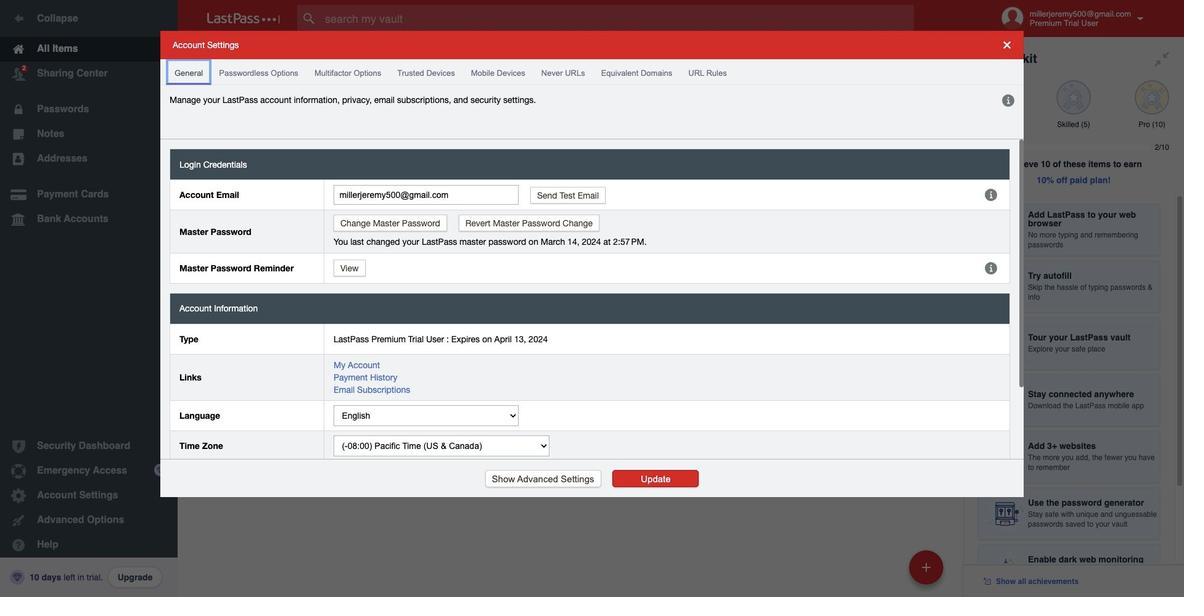 Task type: vqa. For each thing, say whether or not it's contained in the screenshot.
Search search field
yes



Task type: describe. For each thing, give the bounding box(es) containing it.
new item image
[[922, 563, 931, 572]]

vault options navigation
[[178, 37, 964, 74]]



Task type: locate. For each thing, give the bounding box(es) containing it.
lastpass image
[[207, 13, 280, 24]]

new item navigation
[[905, 547, 951, 597]]

search my vault text field
[[297, 5, 938, 32]]

Search search field
[[297, 5, 938, 32]]

main navigation navigation
[[0, 0, 178, 597]]



